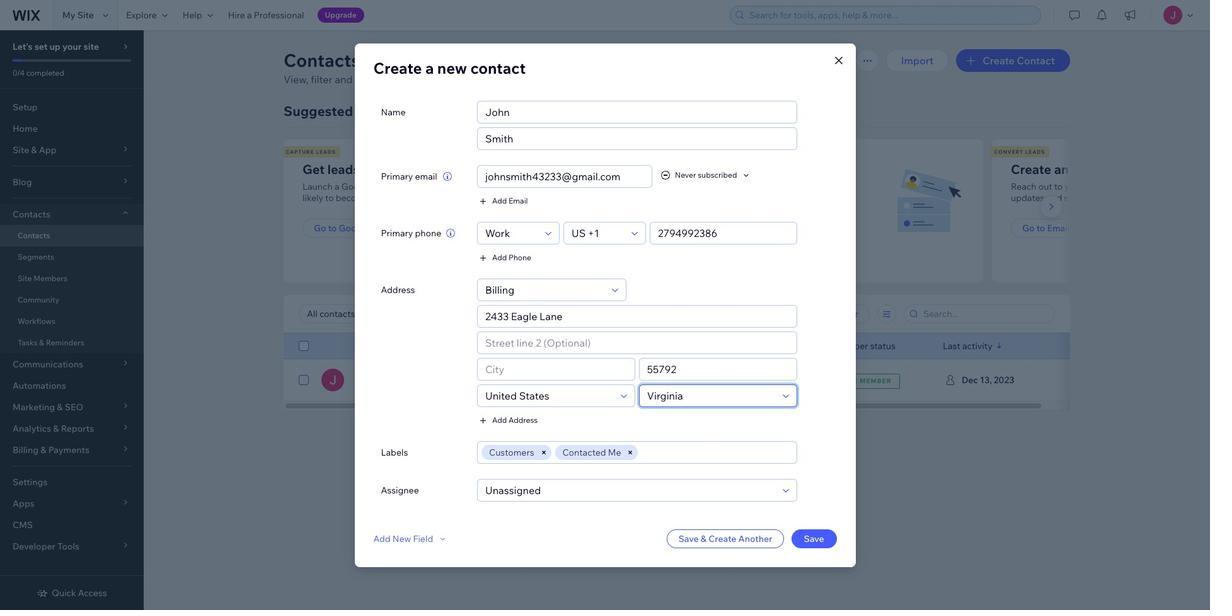 Task type: vqa. For each thing, say whether or not it's contained in the screenshot.
Contacted Me
yes



Task type: locate. For each thing, give the bounding box(es) containing it.
campaign inside get leads with google ads launch a google ads campaign to target people likely to become leads.
[[392, 181, 433, 192]]

2 horizontal spatial site
[[842, 377, 858, 385]]

create left the contact
[[983, 54, 1015, 67]]

ads up target at the top left
[[439, 161, 463, 177]]

leads up get
[[316, 149, 336, 155]]

create up the reach
[[1012, 161, 1052, 177]]

email inside the create an email campaign reach out to your subscribers with newsletters, updates and more.
[[1072, 161, 1105, 177]]

primary right leads
[[381, 171, 413, 182]]

& left another
[[701, 533, 707, 545]]

a
[[247, 9, 252, 21], [426, 58, 434, 77], [335, 181, 340, 192], [843, 181, 847, 192]]

1 vertical spatial ads
[[374, 181, 390, 192]]

0 horizontal spatial import
[[669, 223, 697, 234]]

a right or
[[843, 181, 847, 192]]

Code field
[[568, 222, 628, 244]]

0 vertical spatial type field
[[482, 222, 542, 244]]

2 go from the left
[[1023, 223, 1035, 234]]

filter
[[311, 73, 333, 86]]

1 horizontal spatial and
[[521, 73, 538, 86]]

1 horizontal spatial email
[[1072, 161, 1105, 177]]

quick access
[[52, 588, 107, 599]]

save inside button
[[679, 533, 699, 545]]

0 horizontal spatial &
[[39, 338, 44, 347]]

gmail
[[806, 181, 830, 192]]

0 vertical spatial address
[[381, 284, 415, 295]]

Search for tools, apps, help & more... field
[[746, 6, 1037, 24]]

segments
[[18, 252, 54, 262]]

0 horizontal spatial campaign
[[392, 181, 433, 192]]

leads. right customers
[[541, 73, 568, 86]]

2 horizontal spatial and
[[1047, 192, 1063, 204]]

create left another
[[709, 533, 737, 545]]

member status
[[834, 341, 896, 352]]

to left target at the top left
[[435, 181, 443, 192]]

save button
[[792, 529, 837, 548]]

import for import
[[902, 54, 934, 67]]

google down become
[[339, 223, 370, 234]]

completed
[[26, 68, 64, 78]]

go inside button
[[1023, 223, 1035, 234]]

last
[[943, 341, 961, 352]]

launch
[[303, 181, 333, 192]]

email
[[509, 196, 528, 206], [1048, 223, 1071, 234], [505, 341, 527, 352]]

google down leads
[[342, 181, 372, 192]]

let's set up your site
[[13, 41, 99, 52]]

contacts inside popup button
[[13, 209, 50, 220]]

Zip/ Postal code field
[[644, 359, 793, 380]]

go
[[314, 223, 326, 234], [1023, 223, 1035, 234]]

google
[[392, 161, 436, 177], [342, 181, 372, 192], [339, 223, 370, 234]]

campaign inside the create an email campaign reach out to your subscribers with newsletters, updates and more.
[[1108, 161, 1167, 177]]

leads for get
[[316, 149, 336, 155]]

site's
[[443, 73, 466, 86]]

member left status
[[834, 341, 869, 352]]

a down leads
[[335, 181, 340, 192]]

import down 'file.'
[[669, 223, 697, 234]]

type field down the phone
[[482, 279, 609, 301]]

1 horizontal spatial go
[[1023, 223, 1035, 234]]

0 horizontal spatial with
[[363, 161, 389, 177]]

None checkbox
[[299, 373, 309, 388]]

2 primary from the top
[[381, 227, 413, 239]]

1 horizontal spatial campaign
[[1108, 161, 1167, 177]]

a right of
[[426, 58, 434, 77]]

site member
[[842, 377, 892, 385]]

ads
[[439, 161, 463, 177], [374, 181, 390, 192], [372, 223, 388, 234]]

primary
[[381, 171, 413, 182], [381, 227, 413, 239]]

and right filter
[[335, 73, 353, 86]]

primary left "phone"
[[381, 227, 413, 239]]

campaign
[[1108, 161, 1167, 177], [392, 181, 433, 192]]

your
[[62, 41, 82, 52], [420, 73, 441, 86], [693, 161, 720, 177], [1065, 181, 1084, 192]]

create a new contact
[[374, 58, 526, 77]]

0 vertical spatial leads.
[[541, 73, 568, 86]]

Type field
[[482, 222, 542, 244], [482, 279, 609, 301]]

1 vertical spatial contact
[[723, 161, 769, 177]]

Phone field
[[655, 222, 793, 244]]

add down grow
[[657, 181, 674, 192]]

add left the phone
[[493, 253, 507, 262]]

2 save from the left
[[804, 533, 825, 545]]

create for create contact
[[983, 54, 1015, 67]]

upgrade
[[325, 10, 357, 20]]

last activity
[[943, 341, 993, 352]]

primary email
[[381, 171, 437, 182]]

1 horizontal spatial leads
[[1026, 149, 1046, 155]]

0 vertical spatial site
[[77, 9, 94, 21]]

1 horizontal spatial import
[[902, 54, 934, 67]]

site down segments
[[18, 274, 32, 283]]

new
[[438, 58, 467, 77]]

import inside button
[[669, 223, 697, 234]]

campaign left target at the top left
[[392, 181, 433, 192]]

1 leads from the left
[[316, 149, 336, 155]]

0/4 completed
[[13, 68, 64, 78]]

1 horizontal spatial leads.
[[541, 73, 568, 86]]

tasks & reminders
[[18, 338, 84, 347]]

1 horizontal spatial save
[[804, 533, 825, 545]]

0 vertical spatial import
[[902, 54, 934, 67]]

1 vertical spatial address
[[509, 416, 538, 425]]

save inside 'button'
[[804, 533, 825, 545]]

State field
[[644, 385, 779, 406]]

1 vertical spatial leads.
[[371, 192, 396, 204]]

settings link
[[0, 472, 144, 493]]

1 horizontal spatial &
[[701, 533, 707, 545]]

campaign up subscribers
[[1108, 161, 1167, 177]]

go inside "button"
[[314, 223, 326, 234]]

site down member status on the bottom right of the page
[[842, 377, 858, 385]]

member
[[834, 341, 869, 352], [860, 377, 892, 385]]

out
[[1039, 181, 1053, 192]]

1 vertical spatial with
[[1136, 181, 1153, 192]]

an
[[1055, 161, 1070, 177]]

site right "my"
[[77, 9, 94, 21]]

import for import contacts
[[669, 223, 697, 234]]

0 horizontal spatial contact
[[471, 58, 526, 77]]

ads left "phone"
[[372, 223, 388, 234]]

your down an
[[1065, 181, 1084, 192]]

1 primary from the top
[[381, 171, 413, 182]]

import down search for tools, apps, help & more... field
[[902, 54, 934, 67]]

1 save from the left
[[679, 533, 699, 545]]

1 vertical spatial google
[[342, 181, 372, 192]]

access
[[78, 588, 107, 599]]

automations
[[13, 380, 66, 392]]

import contacts
[[669, 223, 737, 234]]

list
[[282, 139, 1211, 283]]

your right of
[[420, 73, 441, 86]]

with
[[363, 161, 389, 177], [1136, 181, 1153, 192]]

1 vertical spatial site
[[18, 274, 32, 283]]

a right 'hire'
[[247, 9, 252, 21]]

member down status
[[860, 377, 892, 385]]

0 vertical spatial ads
[[439, 161, 463, 177]]

create
[[983, 54, 1015, 67], [374, 58, 422, 77], [1012, 161, 1052, 177], [709, 533, 737, 545]]

2 vertical spatial ads
[[372, 223, 388, 234]]

create inside create contact button
[[983, 54, 1015, 67]]

another
[[739, 533, 773, 545]]

community link
[[0, 289, 144, 311]]

1 vertical spatial primary
[[381, 227, 413, 239]]

1 vertical spatial import
[[669, 223, 697, 234]]

tasks
[[18, 338, 37, 347]]

create up you
[[374, 58, 422, 77]]

None field
[[650, 442, 793, 463], [482, 480, 779, 501], [650, 442, 793, 463], [482, 480, 779, 501]]

ads inside "button"
[[372, 223, 388, 234]]

ads right become
[[374, 181, 390, 192]]

Email field
[[482, 166, 648, 187]]

save & create another
[[679, 533, 773, 545]]

add
[[657, 181, 674, 192], [493, 196, 507, 206], [493, 253, 507, 262], [493, 416, 507, 425], [374, 533, 391, 545]]

0 horizontal spatial site
[[18, 274, 32, 283]]

0 horizontal spatial leads.
[[371, 192, 396, 204]]

Country field
[[482, 385, 617, 406]]

0 horizontal spatial save
[[679, 533, 699, 545]]

list containing get leads with google ads
[[282, 139, 1211, 283]]

customers
[[489, 447, 535, 458]]

Unsaved view field
[[303, 305, 391, 323]]

2 vertical spatial google
[[339, 223, 370, 234]]

email left target at the top left
[[415, 171, 437, 182]]

2 vertical spatial site
[[842, 377, 858, 385]]

capture leads
[[286, 149, 336, 155]]

1 horizontal spatial contact
[[723, 161, 769, 177]]

None checkbox
[[299, 339, 309, 354]]

up
[[50, 41, 60, 52]]

go down updates in the top right of the page
[[1023, 223, 1035, 234]]

0 vertical spatial &
[[39, 338, 44, 347]]

to down become
[[328, 223, 337, 234]]

address up customers
[[509, 416, 538, 425]]

to inside go to google ads "button"
[[328, 223, 337, 234]]

google inside "button"
[[339, 223, 370, 234]]

site members link
[[0, 268, 144, 289]]

get more contacts
[[640, 149, 707, 155]]

1 vertical spatial type field
[[482, 279, 609, 301]]

contact
[[1018, 54, 1056, 67]]

home link
[[0, 118, 144, 139]]

likely
[[303, 192, 324, 204]]

1 horizontal spatial with
[[1136, 181, 1153, 192]]

0 vertical spatial campaign
[[1108, 161, 1167, 177]]

address
[[381, 284, 415, 295], [509, 416, 538, 425]]

hire a professional
[[228, 9, 304, 21]]

0/4
[[13, 68, 25, 78]]

go down likely
[[314, 223, 326, 234]]

go for create
[[1023, 223, 1035, 234]]

address up unsaved view field
[[381, 284, 415, 295]]

settings
[[13, 477, 48, 488]]

suggested
[[284, 103, 353, 119]]

leads for create
[[1026, 149, 1046, 155]]

leads. inside get leads with google ads launch a google ads campaign to target people likely to become leads.
[[371, 192, 396, 204]]

add email
[[493, 196, 528, 206]]

with right leads
[[363, 161, 389, 177]]

them
[[769, 181, 790, 192]]

& inside tasks & reminders link
[[39, 338, 44, 347]]

email right an
[[1072, 161, 1105, 177]]

name
[[381, 106, 406, 118]]

leads. right become
[[371, 192, 396, 204]]

type field up add phone
[[482, 222, 542, 244]]

1 type field from the top
[[482, 222, 542, 244]]

1 vertical spatial &
[[701, 533, 707, 545]]

0 vertical spatial with
[[363, 161, 389, 177]]

contact right site's
[[471, 58, 526, 77]]

add left new
[[374, 533, 391, 545]]

contacts button
[[0, 204, 144, 225]]

site inside sidebar element
[[18, 274, 32, 283]]

0 vertical spatial primary
[[381, 171, 413, 182]]

automations link
[[0, 375, 144, 397]]

1 vertical spatial campaign
[[392, 181, 433, 192]]

your right up
[[62, 41, 82, 52]]

to right out on the right
[[1055, 181, 1063, 192]]

0 vertical spatial email
[[509, 196, 528, 206]]

0 horizontal spatial leads
[[316, 149, 336, 155]]

add up customers
[[493, 416, 507, 425]]

hire a professional link
[[221, 0, 312, 30]]

reminders
[[46, 338, 84, 347]]

to down updates in the top right of the page
[[1037, 223, 1046, 234]]

create contact button
[[957, 49, 1071, 72]]

and left the more.
[[1047, 192, 1063, 204]]

1 horizontal spatial address
[[509, 416, 538, 425]]

1 horizontal spatial site
[[77, 9, 94, 21]]

import inside button
[[902, 54, 934, 67]]

list
[[772, 161, 790, 177]]

site for site members
[[18, 274, 32, 283]]

create inside the create an email campaign reach out to your subscribers with newsletters, updates and more.
[[1012, 161, 1052, 177]]

0 horizontal spatial go
[[314, 223, 326, 234]]

get
[[303, 161, 325, 177]]

to right likely
[[325, 192, 334, 204]]

contact
[[471, 58, 526, 77], [723, 161, 769, 177]]

go to google ads button
[[303, 219, 399, 238]]

filter button
[[815, 305, 870, 324]]

email left the marketing
[[1048, 223, 1071, 234]]

and right customers
[[521, 73, 538, 86]]

add address button
[[477, 415, 538, 426]]

& inside save & create another button
[[701, 533, 707, 545]]

email down email field
[[509, 196, 528, 206]]

google down name at the left top of page
[[392, 161, 436, 177]]

add for add address
[[493, 416, 507, 425]]

create contact
[[983, 54, 1056, 67]]

your inside grow your contact list add contacts by importing them via gmail or a csv file.
[[693, 161, 720, 177]]

with right subscribers
[[1136, 181, 1153, 192]]

never
[[675, 170, 697, 180]]

contact up the importing
[[723, 161, 769, 177]]

1 vertical spatial member
[[860, 377, 892, 385]]

email up city field
[[505, 341, 527, 352]]

me
[[608, 447, 621, 458]]

2 leads from the left
[[1026, 149, 1046, 155]]

your up contacts
[[693, 161, 720, 177]]

go for get
[[314, 223, 326, 234]]

to inside go to email marketing button
[[1037, 223, 1046, 234]]

with inside the create an email campaign reach out to your subscribers with newsletters, updates and more.
[[1136, 181, 1153, 192]]

1 go from the left
[[314, 223, 326, 234]]

add down "people"
[[493, 196, 507, 206]]

& right tasks at the bottom of page
[[39, 338, 44, 347]]

leads right convert
[[1026, 149, 1046, 155]]

hire
[[228, 9, 245, 21]]

or
[[832, 181, 841, 192]]



Task type: describe. For each thing, give the bounding box(es) containing it.
contacts inside contacts 'link'
[[18, 231, 50, 240]]

sidebar element
[[0, 30, 144, 610]]

add new field
[[374, 533, 433, 545]]

Street field
[[482, 306, 793, 327]]

become
[[336, 192, 370, 204]]

grow
[[657, 161, 690, 177]]

create for create a new contact
[[374, 58, 422, 77]]

more.
[[1065, 192, 1088, 204]]

site members
[[18, 274, 68, 283]]

Street line 2 (Optional) field
[[482, 332, 793, 353]]

workflows
[[18, 317, 55, 326]]

phone
[[509, 253, 532, 262]]

workflows link
[[0, 311, 144, 332]]

2 vertical spatial email
[[505, 341, 527, 352]]

add phone
[[493, 253, 532, 262]]

create an email campaign reach out to your subscribers with newsletters, updates and more.
[[1012, 161, 1205, 204]]

contacts inside import contacts button
[[699, 223, 737, 234]]

upgrade button
[[318, 8, 364, 23]]

capture
[[286, 149, 314, 155]]

contacts link
[[0, 225, 144, 247]]

new
[[393, 533, 411, 545]]

dec
[[962, 375, 979, 386]]

13,
[[981, 375, 992, 386]]

2 type field from the top
[[482, 279, 609, 301]]

explore
[[126, 9, 157, 21]]

& for reminders
[[39, 338, 44, 347]]

add inside grow your contact list add contacts by importing them via gmail or a csv file.
[[657, 181, 674, 192]]

people
[[472, 181, 501, 192]]

primary for primary email
[[381, 171, 413, 182]]

phone
[[415, 227, 442, 239]]

updates
[[1012, 192, 1045, 204]]

subscribed
[[698, 170, 738, 180]]

your inside sidebar element
[[62, 41, 82, 52]]

First name field
[[482, 101, 793, 123]]

tasks & reminders link
[[0, 332, 144, 354]]

add new field button
[[374, 533, 449, 545]]

all
[[395, 73, 406, 86]]

reach
[[1012, 181, 1037, 192]]

go to email marketing button
[[1012, 219, 1126, 238]]

quick access button
[[37, 588, 107, 599]]

import button
[[887, 49, 949, 72]]

field
[[413, 533, 433, 545]]

for
[[356, 103, 375, 119]]

members
[[34, 274, 68, 283]]

City field
[[482, 359, 631, 380]]

suggested for you
[[284, 103, 401, 119]]

go to email marketing
[[1023, 223, 1115, 234]]

your inside contacts view, filter and manage all of your site's customers and leads.
[[420, 73, 441, 86]]

address inside button
[[509, 416, 538, 425]]

save for save & create another
[[679, 533, 699, 545]]

grow your contact list add contacts by importing them via gmail or a csv file.
[[657, 161, 847, 204]]

a inside get leads with google ads launch a google ads campaign to target people likely to become leads.
[[335, 181, 340, 192]]

0 vertical spatial member
[[834, 341, 869, 352]]

james.peterson1902@gmail.com
[[505, 375, 641, 386]]

0 horizontal spatial email
[[415, 171, 437, 182]]

site
[[84, 41, 99, 52]]

home
[[13, 123, 38, 134]]

leads. inside contacts view, filter and manage all of your site's customers and leads.
[[541, 73, 568, 86]]

contacted
[[563, 447, 606, 458]]

get leads with google ads launch a google ads campaign to target people likely to become leads.
[[303, 161, 501, 204]]

0 vertical spatial google
[[392, 161, 436, 177]]

primary for primary phone
[[381, 227, 413, 239]]

add email button
[[477, 195, 528, 207]]

newsletters,
[[1155, 181, 1205, 192]]

james peterson image
[[322, 369, 344, 392]]

contact inside grow your contact list add contacts by importing them via gmail or a csv file.
[[723, 161, 769, 177]]

with inside get leads with google ads launch a google ads campaign to target people likely to become leads.
[[363, 161, 389, 177]]

contacts inside contacts view, filter and manage all of your site's customers and leads.
[[284, 49, 361, 71]]

more
[[654, 149, 672, 155]]

convert leads
[[995, 149, 1046, 155]]

create inside save & create another button
[[709, 533, 737, 545]]

contacts view, filter and manage all of your site's customers and leads.
[[284, 49, 570, 86]]

cms
[[13, 520, 33, 531]]

setup link
[[0, 96, 144, 118]]

assignee
[[381, 485, 419, 496]]

0 vertical spatial contact
[[471, 58, 526, 77]]

& for create
[[701, 533, 707, 545]]

a inside grow your contact list add contacts by importing them via gmail or a csv file.
[[843, 181, 847, 192]]

and inside the create an email campaign reach out to your subscribers with newsletters, updates and more.
[[1047, 192, 1063, 204]]

site for site member
[[842, 377, 858, 385]]

your inside the create an email campaign reach out to your subscribers with newsletters, updates and more.
[[1065, 181, 1084, 192]]

you
[[378, 103, 401, 119]]

create for create an email campaign reach out to your subscribers with newsletters, updates and more.
[[1012, 161, 1052, 177]]

never subscribed
[[675, 170, 738, 180]]

professional
[[254, 9, 304, 21]]

leads
[[328, 161, 360, 177]]

never subscribed button
[[660, 169, 753, 181]]

Last name field
[[482, 128, 793, 149]]

add for add phone
[[493, 253, 507, 262]]

Search... field
[[920, 305, 1051, 323]]

get
[[640, 149, 652, 155]]

add for add new field
[[374, 533, 391, 545]]

add for add email
[[493, 196, 507, 206]]

add address
[[493, 416, 538, 425]]

save for save
[[804, 533, 825, 545]]

manage
[[355, 73, 393, 86]]

of
[[408, 73, 418, 86]]

primary phone
[[381, 227, 442, 239]]

0 horizontal spatial and
[[335, 73, 353, 86]]

status
[[871, 341, 896, 352]]

save & create another button
[[668, 529, 784, 548]]

contacts
[[674, 149, 707, 155]]

add phone button
[[477, 252, 532, 263]]

subscribers
[[1086, 181, 1134, 192]]

1 vertical spatial email
[[1048, 223, 1071, 234]]

go to google ads
[[314, 223, 388, 234]]

set
[[34, 41, 48, 52]]

filter
[[838, 308, 859, 320]]

to inside the create an email campaign reach out to your subscribers with newsletters, updates and more.
[[1055, 181, 1063, 192]]

target
[[445, 181, 470, 192]]

view,
[[284, 73, 309, 86]]

community
[[18, 295, 59, 305]]

0 horizontal spatial address
[[381, 284, 415, 295]]

import contacts button
[[657, 219, 748, 238]]



